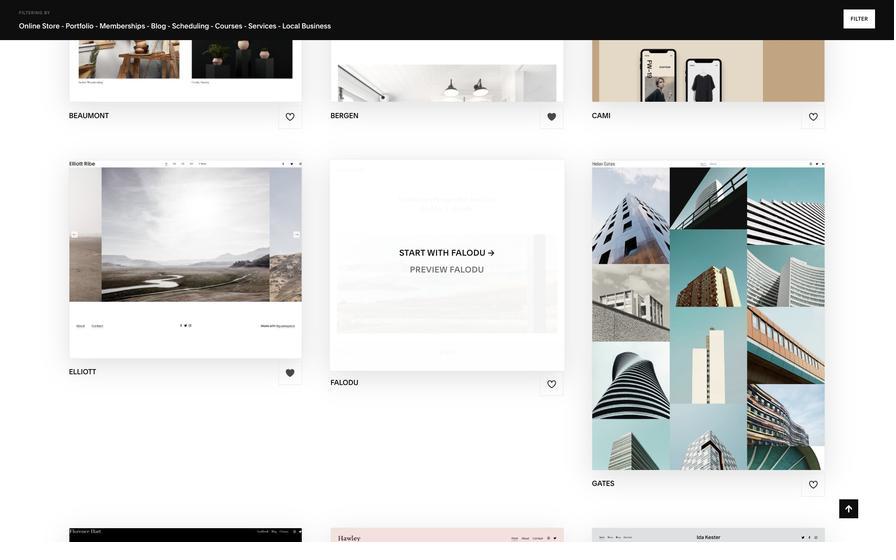 Task type: vqa. For each thing, say whether or not it's contained in the screenshot.
'Features'
no



Task type: describe. For each thing, give the bounding box(es) containing it.
filtering by
[[19, 10, 50, 15]]

online store - portfolio - memberships - blog - scheduling - courses - services - local business
[[19, 22, 331, 30]]

preview falodu link
[[410, 258, 484, 282]]

1 - from the left
[[61, 22, 64, 30]]

start with elliott button
[[138, 236, 233, 259]]

falodu image
[[330, 159, 565, 370]]

add falodu to your favorites list image
[[547, 380, 557, 389]]

blog
[[151, 22, 166, 30]]

memberships
[[100, 22, 145, 30]]

add cami to your favorites list image
[[809, 112, 819, 122]]

services
[[248, 22, 277, 30]]

start for preview elliott
[[138, 242, 164, 252]]

1 vertical spatial gates
[[715, 315, 743, 325]]

preview elliott
[[149, 259, 222, 269]]

hawley image
[[331, 528, 563, 542]]

local
[[283, 22, 300, 30]]

with for gates
[[693, 298, 715, 308]]

5 - from the left
[[211, 22, 214, 30]]

back to top image
[[845, 504, 854, 514]]

2 vertical spatial gates
[[592, 479, 615, 488]]

scheduling
[[172, 22, 209, 30]]

portfolio
[[66, 22, 94, 30]]

beaumont
[[69, 111, 109, 120]]

2 vertical spatial elliott
[[69, 367, 96, 376]]

elliott image
[[69, 160, 302, 358]]

gates image
[[593, 160, 825, 470]]

hart image
[[69, 528, 302, 542]]

start with gates
[[665, 298, 744, 308]]

start with gates button
[[665, 291, 753, 315]]

elliott inside start with elliott button
[[190, 242, 224, 252]]

remove elliott from your favorites list image
[[286, 369, 295, 378]]

preview falodu
[[410, 265, 484, 275]]

add beaumont to your favorites list image
[[286, 112, 295, 122]]

cami
[[592, 111, 611, 120]]



Task type: locate. For each thing, give the bounding box(es) containing it.
2 vertical spatial falodu
[[331, 378, 359, 387]]

start up preview gates
[[665, 298, 691, 308]]

kester image
[[593, 528, 825, 542]]

7 - from the left
[[278, 22, 281, 30]]

0 horizontal spatial start
[[138, 242, 164, 252]]

start with elliott
[[138, 242, 224, 252]]

start
[[138, 242, 164, 252], [400, 248, 426, 258], [665, 298, 691, 308]]

cami image
[[593, 0, 825, 102]]

preview down start with elliott at the top left of page
[[149, 259, 186, 269]]

- right blog
[[168, 22, 170, 30]]

start for preview gates
[[665, 298, 691, 308]]

2 horizontal spatial start
[[665, 298, 691, 308]]

business
[[302, 22, 331, 30]]

0 horizontal spatial with
[[166, 242, 188, 252]]

preview down start with gates
[[675, 315, 713, 325]]

gates
[[717, 298, 744, 308], [715, 315, 743, 325], [592, 479, 615, 488]]

gates inside button
[[717, 298, 744, 308]]

6 - from the left
[[244, 22, 247, 30]]

0 vertical spatial gates
[[717, 298, 744, 308]]

1 vertical spatial falodu
[[450, 265, 484, 275]]

with for falodu
[[428, 248, 449, 258]]

2 horizontal spatial with
[[693, 298, 715, 308]]

bergen image
[[331, 0, 563, 102]]

with up preview elliott
[[166, 242, 188, 252]]

preview gates link
[[675, 308, 743, 332]]

filter button
[[844, 9, 876, 28]]

with up preview gates
[[693, 298, 715, 308]]

1 horizontal spatial preview
[[410, 265, 448, 275]]

elliott
[[190, 242, 224, 252], [189, 259, 222, 269], [69, 367, 96, 376]]

filter
[[851, 16, 869, 22]]

start for preview falodu
[[400, 248, 426, 258]]

with up 'preview falodu'
[[428, 248, 449, 258]]

courses
[[215, 22, 243, 30]]

4 - from the left
[[168, 22, 170, 30]]

- right store
[[61, 22, 64, 30]]

with
[[166, 242, 188, 252], [428, 248, 449, 258], [693, 298, 715, 308]]

start up 'preview falodu'
[[400, 248, 426, 258]]

3 - from the left
[[147, 22, 150, 30]]

- left blog
[[147, 22, 150, 30]]

preview gates
[[675, 315, 743, 325]]

1 horizontal spatial start
[[400, 248, 426, 258]]

preview
[[149, 259, 186, 269], [410, 265, 448, 275], [675, 315, 713, 325]]

0 horizontal spatial preview
[[149, 259, 186, 269]]

2 - from the left
[[95, 22, 98, 30]]

preview for preview elliott
[[149, 259, 186, 269]]

1 horizontal spatial with
[[428, 248, 449, 258]]

filtering
[[19, 10, 43, 15]]

store
[[42, 22, 60, 30]]

2 horizontal spatial preview
[[675, 315, 713, 325]]

with for elliott
[[166, 242, 188, 252]]

- right portfolio
[[95, 22, 98, 30]]

beaumont image
[[69, 0, 302, 102]]

start with falodu
[[400, 248, 486, 258]]

-
[[61, 22, 64, 30], [95, 22, 98, 30], [147, 22, 150, 30], [168, 22, 170, 30], [211, 22, 214, 30], [244, 22, 247, 30], [278, 22, 281, 30]]

1 vertical spatial elliott
[[189, 259, 222, 269]]

falodu
[[452, 248, 486, 258], [450, 265, 484, 275], [331, 378, 359, 387]]

0 vertical spatial elliott
[[190, 242, 224, 252]]

online
[[19, 22, 41, 30]]

- left courses
[[211, 22, 214, 30]]

preview elliott link
[[149, 252, 222, 276]]

0 vertical spatial falodu
[[452, 248, 486, 258]]

by
[[44, 10, 50, 15]]

preview for preview falodu
[[410, 265, 448, 275]]

preview down start with falodu at the top of the page
[[410, 265, 448, 275]]

preview for preview gates
[[675, 315, 713, 325]]

start up preview elliott
[[138, 242, 164, 252]]

falodu inside button
[[452, 248, 486, 258]]

- left local
[[278, 22, 281, 30]]

start with falodu button
[[400, 241, 495, 265]]

elliott inside preview elliott link
[[189, 259, 222, 269]]

- right courses
[[244, 22, 247, 30]]

remove bergen from your favorites list image
[[547, 112, 557, 122]]

bergen
[[331, 111, 359, 120]]

add gates to your favorites list image
[[809, 480, 819, 490]]



